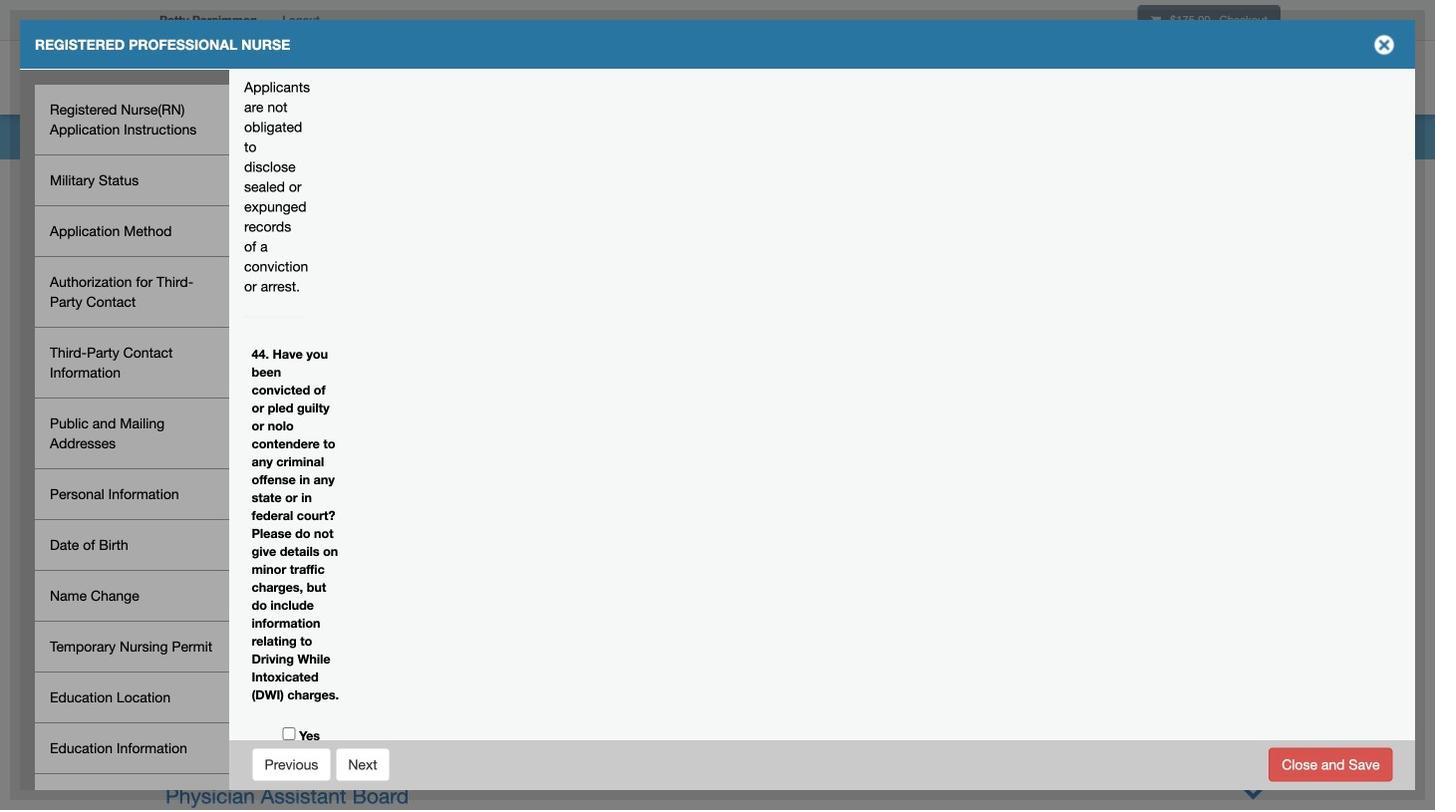 Task type: describe. For each thing, give the bounding box(es) containing it.
close window image
[[1369, 29, 1401, 61]]

shopping cart image
[[1151, 14, 1162, 26]]



Task type: vqa. For each thing, say whether or not it's contained in the screenshot.
button
yes



Task type: locate. For each thing, give the bounding box(es) containing it.
chevron down image
[[1243, 749, 1264, 770], [1243, 782, 1264, 803]]

chevron down image
[[1243, 716, 1264, 737]]

illinois department of financial and professional regulation image
[[150, 45, 604, 109]]

None checkbox
[[282, 728, 295, 741]]

1 chevron down image from the top
[[1243, 749, 1264, 770]]

2 chevron down image from the top
[[1243, 782, 1264, 803]]

1 vertical spatial chevron down image
[[1243, 782, 1264, 803]]

None button
[[252, 748, 331, 782], [335, 748, 390, 782], [1270, 748, 1393, 782], [252, 748, 331, 782], [335, 748, 390, 782], [1270, 748, 1393, 782]]

0 vertical spatial chevron down image
[[1243, 749, 1264, 770]]



